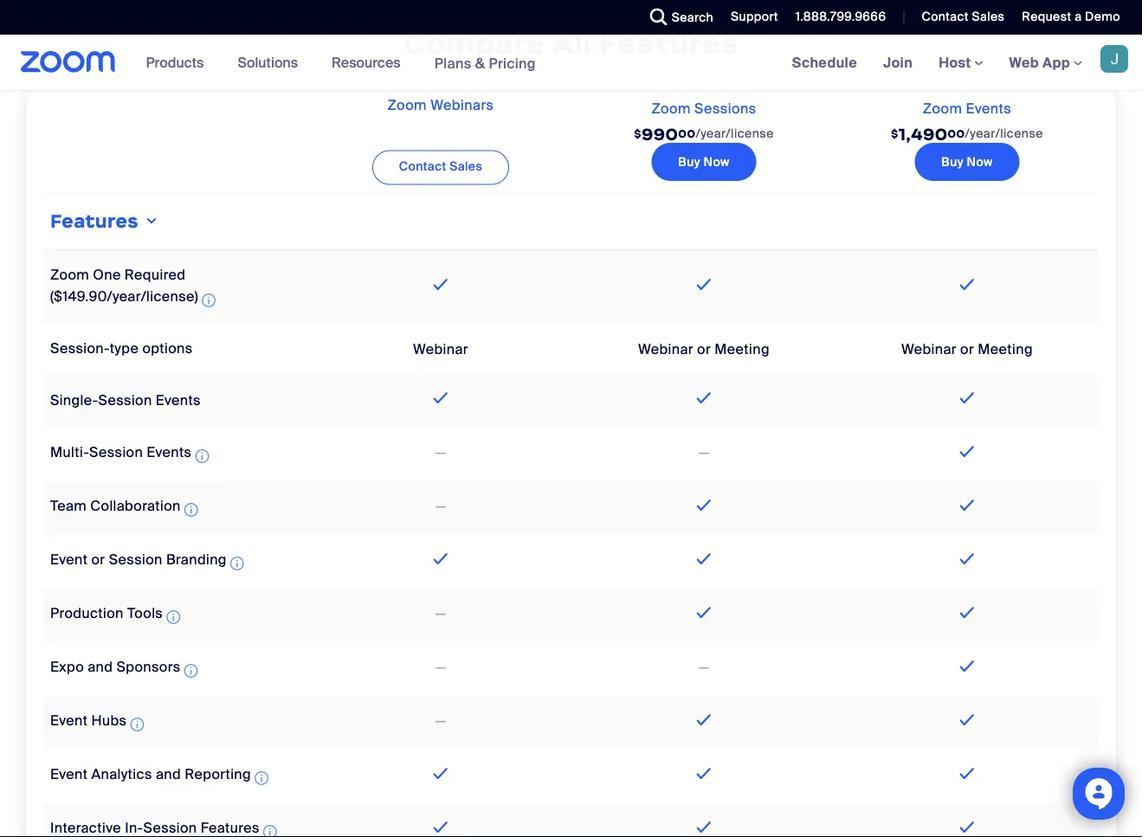 Task type: vqa. For each thing, say whether or not it's contained in the screenshot.
5th menu item from the bottom of the the Admin Menu menu on the left of the page
no



Task type: describe. For each thing, give the bounding box(es) containing it.
event for event hubs
[[50, 712, 88, 730]]

application containing zoom one required
[[50, 265, 219, 310]]

($149.90/year/license)
[[50, 287, 198, 306]]

production
[[50, 605, 124, 623]]

0 vertical spatial features
[[599, 24, 738, 61]]

web
[[1009, 53, 1039, 71]]

1 meeting from the left
[[715, 340, 770, 358]]

single-session events
[[50, 391, 201, 409]]

1.888.799.9666 button up schedule 'link'
[[796, 9, 886, 25]]

multi-session events
[[50, 444, 192, 462]]

type
[[110, 339, 139, 357]]

tools
[[127, 605, 163, 623]]

zoom for zoom sessions
[[652, 100, 691, 118]]

production tools image
[[166, 607, 180, 627]]

schedule
[[792, 53, 857, 71]]

event analytics and reporting
[[50, 766, 251, 784]]

buy now for 1,490
[[942, 153, 993, 170]]

$1,490 per year per license element
[[891, 116, 1043, 152]]

expo and sponsors image
[[184, 660, 198, 681]]

multi-
[[50, 444, 89, 462]]

sessions
[[695, 100, 756, 118]]

2 application from the top
[[50, 819, 280, 837]]

resources button
[[332, 35, 408, 90]]

$ 990 00 /year/license
[[634, 123, 774, 144]]

host
[[939, 53, 975, 71]]

pricing
[[489, 54, 536, 72]]

event analytics and reporting image
[[255, 768, 268, 789]]

zoom logo image
[[21, 51, 116, 73]]

0 vertical spatial contact sales
[[922, 9, 1005, 25]]

event hubs
[[50, 712, 127, 730]]

branding
[[166, 551, 227, 569]]

/year/license for 990
[[696, 125, 774, 141]]

meetings navigation
[[779, 35, 1142, 91]]

hubs
[[91, 712, 127, 730]]

team
[[50, 497, 87, 515]]

zoom one required<br>($149.90/year/license) image
[[202, 289, 216, 310]]

0 vertical spatial events
[[966, 100, 1012, 118]]

1.888.799.9666
[[796, 9, 886, 25]]

event or session branding image
[[230, 553, 244, 574]]

1 horizontal spatial or
[[697, 340, 711, 358]]

event for event analytics and reporting
[[50, 766, 88, 784]]

team collaboration image
[[184, 499, 198, 520]]

event analytics and reporting application
[[50, 766, 272, 789]]

1 webinar from the left
[[413, 340, 468, 358]]

event or session branding
[[50, 551, 227, 569]]

production tools
[[50, 605, 163, 623]]

990
[[642, 123, 678, 144]]

options
[[142, 339, 193, 357]]

not included image for production tools
[[432, 604, 449, 624]]

features cell
[[43, 201, 1099, 242]]

schedule link
[[779, 35, 870, 90]]

product information navigation
[[133, 35, 549, 91]]

session for multi-
[[89, 444, 143, 462]]

contact sales link inside features application
[[372, 150, 509, 185]]

now for 1,490
[[967, 153, 993, 170]]

buy now for 990
[[678, 153, 730, 170]]

web app button
[[1009, 53, 1082, 71]]

00 for 990
[[678, 126, 696, 140]]

zoom sessions
[[652, 100, 756, 118]]

multi-session events image
[[195, 446, 209, 466]]

events for multi-session events
[[147, 444, 192, 462]]

session-type options
[[50, 339, 193, 357]]

join link
[[870, 35, 926, 90]]

not included image for expo and sponsors
[[432, 657, 449, 678]]

right image
[[143, 214, 160, 228]]

all
[[552, 24, 592, 61]]

session-
[[50, 339, 110, 357]]

collaboration
[[90, 497, 181, 515]]

products
[[146, 53, 204, 71]]

expo
[[50, 658, 84, 676]]

0 vertical spatial contact
[[922, 9, 969, 25]]



Task type: locate. For each thing, give the bounding box(es) containing it.
now
[[704, 153, 730, 170], [967, 153, 993, 170]]

1,490
[[899, 123, 948, 144]]

webinar
[[413, 340, 468, 358], [638, 340, 693, 358], [901, 340, 957, 358]]

required
[[125, 265, 186, 284]]

session for single-
[[98, 391, 152, 409]]

00 for 1,490
[[948, 126, 965, 140]]

events left multi-session events image
[[147, 444, 192, 462]]

buy now link down "zoom sessions"
[[651, 143, 757, 181]]

join
[[883, 53, 913, 71]]

1 horizontal spatial contact
[[922, 9, 969, 25]]

events up '$ 1,490 00 /year/license'
[[966, 100, 1012, 118]]

1 webinar or meeting from the left
[[638, 340, 770, 358]]

/year/license inside '$ 1,490 00 /year/license'
[[965, 125, 1043, 141]]

1 event from the top
[[50, 551, 88, 569]]

events
[[966, 100, 1012, 118], [156, 391, 201, 409], [147, 444, 192, 462]]

/year/license inside the $ 990 00 /year/license
[[696, 125, 774, 141]]

plans & pricing
[[434, 54, 536, 72]]

2 vertical spatial not included image
[[432, 657, 449, 678]]

expo and sponsors
[[50, 658, 181, 676]]

0 horizontal spatial buy
[[678, 153, 700, 170]]

sales inside features application
[[450, 158, 482, 174]]

buy for 990
[[678, 153, 700, 170]]

resources
[[332, 53, 401, 71]]

0 horizontal spatial or
[[91, 551, 105, 569]]

1 horizontal spatial $
[[891, 127, 899, 141]]

2 buy now from the left
[[942, 153, 993, 170]]

1 horizontal spatial meeting
[[978, 340, 1033, 358]]

zoom for zoom events
[[923, 100, 962, 118]]

or
[[697, 340, 711, 358], [960, 340, 974, 358], [91, 551, 105, 569]]

2 vertical spatial events
[[147, 444, 192, 462]]

1 horizontal spatial /year/license
[[965, 125, 1043, 141]]

1 now from the left
[[704, 153, 730, 170]]

2 00 from the left
[[948, 126, 965, 140]]

2 buy now link from the left
[[915, 143, 1020, 181]]

production tools application
[[50, 605, 184, 627]]

banner
[[0, 35, 1142, 91]]

0 horizontal spatial features
[[50, 209, 139, 233]]

buy down $1,490 per year per license element in the right of the page
[[942, 153, 964, 170]]

$ inside the $ 990 00 /year/license
[[634, 127, 642, 141]]

0 horizontal spatial webinar or meeting
[[638, 340, 770, 358]]

1 vertical spatial sales
[[450, 158, 482, 174]]

contact
[[922, 9, 969, 25], [399, 158, 446, 174]]

sales down webinars
[[450, 158, 482, 174]]

1 buy now link from the left
[[651, 143, 757, 181]]

1 vertical spatial features
[[50, 209, 139, 233]]

2 not included image from the top
[[432, 604, 449, 624]]

zoom left one
[[50, 265, 89, 284]]

2 vertical spatial event
[[50, 766, 88, 784]]

0 horizontal spatial /year/license
[[696, 125, 774, 141]]

buy now link for 1,490
[[915, 143, 1020, 181]]

2 vertical spatial session
[[109, 551, 163, 569]]

00
[[678, 126, 696, 140], [948, 126, 965, 140]]

application
[[50, 265, 219, 310], [50, 819, 280, 837]]

1 /year/license from the left
[[696, 125, 774, 141]]

zoom one required ($149.90/year/license)
[[50, 265, 198, 306]]

now down $1,490 per year per license element in the right of the page
[[967, 153, 993, 170]]

0 horizontal spatial webinar
[[413, 340, 468, 358]]

features up one
[[50, 209, 139, 233]]

features
[[599, 24, 738, 61], [50, 209, 139, 233]]

banner containing products
[[0, 35, 1142, 91]]

buy now down $990 per year per license element
[[678, 153, 730, 170]]

3 not included image from the top
[[432, 657, 449, 678]]

$
[[634, 127, 642, 141], [891, 127, 899, 141]]

or inside event or session branding application
[[91, 551, 105, 569]]

event
[[50, 551, 88, 569], [50, 712, 88, 730], [50, 766, 88, 784]]

buy
[[678, 153, 700, 170], [942, 153, 964, 170]]

1 vertical spatial application
[[50, 819, 280, 837]]

request a demo
[[1022, 9, 1120, 25]]

2 horizontal spatial or
[[960, 340, 974, 358]]

demo
[[1085, 9, 1120, 25]]

1.888.799.9666 button up schedule
[[783, 0, 891, 35]]

0 vertical spatial not included image
[[432, 496, 449, 517]]

/year/license down sessions
[[696, 125, 774, 141]]

events inside application
[[147, 444, 192, 462]]

/year/license
[[696, 125, 774, 141], [965, 125, 1043, 141]]

contact sales
[[922, 9, 1005, 25], [399, 158, 482, 174]]

reporting
[[185, 766, 251, 784]]

0 horizontal spatial buy now
[[678, 153, 730, 170]]

session down 'team collaboration' application
[[109, 551, 163, 569]]

1 horizontal spatial contact sales
[[922, 9, 1005, 25]]

event or session branding application
[[50, 551, 247, 574]]

2 now from the left
[[967, 153, 993, 170]]

support
[[731, 9, 778, 25]]

1 horizontal spatial now
[[967, 153, 993, 170]]

buy now
[[678, 153, 730, 170], [942, 153, 993, 170]]

meeting
[[715, 340, 770, 358], [978, 340, 1033, 358]]

request a demo link
[[1009, 0, 1142, 35], [1022, 9, 1120, 25]]

1 horizontal spatial 00
[[948, 126, 965, 140]]

events for single-session events
[[156, 391, 201, 409]]

1 vertical spatial not included image
[[432, 604, 449, 624]]

event left hubs
[[50, 712, 88, 730]]

1 horizontal spatial webinar
[[638, 340, 693, 358]]

not included image
[[432, 496, 449, 517], [432, 604, 449, 624], [432, 657, 449, 678]]

1 00 from the left
[[678, 126, 696, 140]]

00 down "zoom sessions"
[[678, 126, 696, 140]]

sponsors
[[117, 658, 181, 676]]

1 buy from the left
[[678, 153, 700, 170]]

webinar or meeting
[[638, 340, 770, 358], [901, 340, 1033, 358]]

zoom webinars
[[388, 96, 494, 114]]

event for event or session branding
[[50, 551, 88, 569]]

event down team on the left bottom of page
[[50, 551, 88, 569]]

3 event from the top
[[50, 766, 88, 784]]

buy now link
[[651, 143, 757, 181], [915, 143, 1020, 181]]

buy for 1,490
[[942, 153, 964, 170]]

2 event from the top
[[50, 712, 88, 730]]

0 horizontal spatial 00
[[678, 126, 696, 140]]

buy now link down zoom events
[[915, 143, 1020, 181]]

1 vertical spatial contact
[[399, 158, 446, 174]]

event hubs image
[[130, 714, 144, 735]]

compare all features
[[404, 24, 738, 61]]

now for 990
[[704, 153, 730, 170]]

interactive in-session features image
[[263, 821, 277, 837]]

included image
[[429, 274, 452, 295], [693, 274, 715, 295], [693, 388, 715, 408], [693, 495, 715, 516], [956, 495, 979, 516], [693, 549, 715, 569], [956, 549, 979, 569], [693, 602, 715, 623], [956, 656, 979, 677], [693, 710, 715, 730], [429, 763, 452, 784], [956, 763, 979, 784], [429, 817, 452, 837], [693, 817, 715, 837], [956, 817, 979, 837]]

&
[[475, 54, 485, 72]]

plans & pricing link
[[434, 54, 536, 72], [434, 54, 536, 72]]

buy now down $1,490 per year per license element in the right of the page
[[942, 153, 993, 170]]

1 buy now from the left
[[678, 153, 730, 170]]

1 horizontal spatial sales
[[972, 9, 1005, 25]]

contact sales down zoom webinars
[[399, 158, 482, 174]]

features application
[[43, 87, 1099, 837]]

$ for 1,490
[[891, 127, 899, 141]]

buy down $990 per year per license element
[[678, 153, 700, 170]]

zoom events
[[923, 100, 1012, 118]]

1 vertical spatial contact sales
[[399, 158, 482, 174]]

1 vertical spatial session
[[89, 444, 143, 462]]

compare
[[404, 24, 545, 61]]

1 horizontal spatial buy now link
[[915, 143, 1020, 181]]

0 vertical spatial application
[[50, 265, 219, 310]]

1 application from the top
[[50, 265, 219, 310]]

team collaboration application
[[50, 497, 202, 520]]

contact sales up "host" dropdown button
[[922, 9, 1005, 25]]

1 not included image from the top
[[432, 496, 449, 517]]

2 meeting from the left
[[978, 340, 1033, 358]]

expo and sponsors application
[[50, 658, 201, 681]]

2 horizontal spatial webinar
[[901, 340, 957, 358]]

application up type
[[50, 265, 219, 310]]

a
[[1075, 9, 1082, 25]]

1 vertical spatial events
[[156, 391, 201, 409]]

1 vertical spatial and
[[156, 766, 181, 784]]

included image
[[956, 274, 979, 295], [429, 388, 452, 408], [956, 388, 979, 408], [956, 441, 979, 462], [429, 549, 452, 569], [956, 602, 979, 623], [956, 710, 979, 730], [693, 763, 715, 784]]

solutions button
[[238, 35, 306, 90]]

team collaboration
[[50, 497, 181, 515]]

1 $ from the left
[[634, 127, 642, 141]]

sales up "host" dropdown button
[[972, 9, 1005, 25]]

products button
[[146, 35, 212, 90]]

00 inside the $ 990 00 /year/license
[[678, 126, 696, 140]]

$990 per year per license element
[[634, 116, 774, 152]]

not included image
[[432, 443, 449, 463], [696, 443, 712, 463], [696, 657, 712, 678], [432, 711, 449, 732]]

2 webinar from the left
[[638, 340, 693, 358]]

1 horizontal spatial buy
[[942, 153, 964, 170]]

contact up host
[[922, 9, 969, 25]]

and right expo
[[88, 658, 113, 676]]

session
[[98, 391, 152, 409], [89, 444, 143, 462], [109, 551, 163, 569]]

0 vertical spatial event
[[50, 551, 88, 569]]

0 horizontal spatial contact
[[399, 158, 446, 174]]

host button
[[939, 53, 983, 71]]

zoom for zoom webinars
[[388, 96, 427, 114]]

1 horizontal spatial buy now
[[942, 153, 993, 170]]

session down type
[[98, 391, 152, 409]]

3 webinar from the left
[[901, 340, 957, 358]]

event hubs application
[[50, 712, 148, 735]]

1 horizontal spatial and
[[156, 766, 181, 784]]

profile picture image
[[1101, 45, 1128, 73]]

search button
[[637, 0, 718, 35]]

contact sales inside features application
[[399, 158, 482, 174]]

0 horizontal spatial buy now link
[[651, 143, 757, 181]]

0 horizontal spatial now
[[704, 153, 730, 170]]

00 inside '$ 1,490 00 /year/license'
[[948, 126, 965, 140]]

zoom left webinars
[[388, 96, 427, 114]]

request
[[1022, 9, 1071, 25]]

contact down zoom webinars
[[399, 158, 446, 174]]

0 vertical spatial session
[[98, 391, 152, 409]]

2 webinar or meeting from the left
[[901, 340, 1033, 358]]

features up "zoom sessions"
[[599, 24, 738, 61]]

zoom up 990
[[652, 100, 691, 118]]

2 buy from the left
[[942, 153, 964, 170]]

and right analytics
[[156, 766, 181, 784]]

2 $ from the left
[[891, 127, 899, 141]]

00 down zoom events
[[948, 126, 965, 140]]

plans
[[434, 54, 472, 72]]

$ inside '$ 1,490 00 /year/license'
[[891, 127, 899, 141]]

events down options at left
[[156, 391, 201, 409]]

/year/license for 1,490
[[965, 125, 1043, 141]]

1.888.799.9666 button
[[783, 0, 891, 35], [796, 9, 886, 25]]

sales
[[972, 9, 1005, 25], [450, 158, 482, 174]]

multi-session events application
[[50, 444, 213, 466]]

single-
[[50, 391, 98, 409]]

0 horizontal spatial meeting
[[715, 340, 770, 358]]

0 horizontal spatial sales
[[450, 158, 482, 174]]

buy now link for 990
[[651, 143, 757, 181]]

contact inside features application
[[399, 158, 446, 174]]

solutions
[[238, 53, 298, 71]]

now down $990 per year per license element
[[704, 153, 730, 170]]

features inside cell
[[50, 209, 139, 233]]

one
[[93, 265, 121, 284]]

2 /year/license from the left
[[965, 125, 1043, 141]]

event left analytics
[[50, 766, 88, 784]]

0 horizontal spatial contact sales
[[399, 158, 482, 174]]

$ for 990
[[634, 127, 642, 141]]

zoom up 1,490
[[923, 100, 962, 118]]

application down event analytics and reporting application
[[50, 819, 280, 837]]

1 horizontal spatial webinar or meeting
[[901, 340, 1033, 358]]

$ 1,490 00 /year/license
[[891, 123, 1043, 144]]

and
[[88, 658, 113, 676], [156, 766, 181, 784]]

analytics
[[91, 766, 152, 784]]

0 vertical spatial sales
[[972, 9, 1005, 25]]

app
[[1043, 53, 1070, 71]]

0 horizontal spatial $
[[634, 127, 642, 141]]

zoom inside zoom one required ($149.90/year/license)
[[50, 265, 89, 284]]

search
[[672, 9, 714, 25]]

contact sales link
[[909, 0, 1009, 35], [922, 9, 1005, 25], [372, 150, 509, 185]]

0 vertical spatial and
[[88, 658, 113, 676]]

web app
[[1009, 53, 1070, 71]]

webinars
[[431, 96, 494, 114]]

support link
[[718, 0, 783, 35], [731, 9, 778, 25]]

not included image for team collaboration
[[432, 496, 449, 517]]

1 horizontal spatial features
[[599, 24, 738, 61]]

session down single-session events
[[89, 444, 143, 462]]

1 vertical spatial event
[[50, 712, 88, 730]]

0 horizontal spatial and
[[88, 658, 113, 676]]

/year/license down zoom events
[[965, 125, 1043, 141]]

zoom
[[388, 96, 427, 114], [652, 100, 691, 118], [923, 100, 962, 118], [50, 265, 89, 284]]



